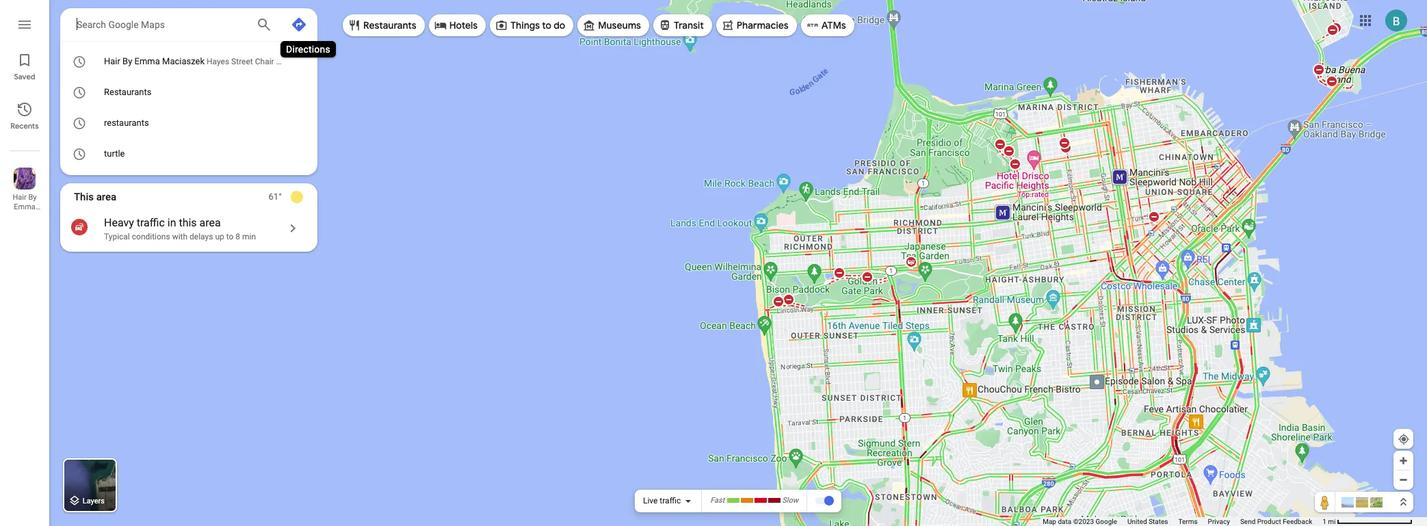 Task type: locate. For each thing, give the bounding box(es) containing it.
map data ©2023 google
[[1043, 518, 1118, 526]]

by for hair by emma maciaszek hayes street chair 4, san francisco, ca
[[123, 56, 132, 66]]

0 vertical spatial area
[[96, 191, 116, 203]]

layers
[[83, 497, 105, 506]]

0 horizontal spatial by
[[28, 193, 37, 202]]

google account: brad klo  
(klobrad84@gmail.com) image
[[1386, 9, 1408, 31]]

1  cell from the top
[[60, 51, 350, 73]]

terms
[[1179, 518, 1198, 526]]

this
[[179, 216, 197, 229]]

None search field
[[60, 8, 350, 175]]

saved button
[[0, 47, 49, 85]]

 for hair by emma maciaszek
[[72, 53, 87, 70]]

 down search
[[72, 53, 87, 70]]

1 vertical spatial area
[[200, 216, 221, 229]]

restaurants left hotels button
[[363, 19, 417, 31]]

by left this
[[28, 193, 37, 202]]

emma inside hair by emma maciaszek
[[14, 203, 35, 211]]

send product feedback button
[[1241, 517, 1313, 526]]

emma
[[135, 56, 160, 66], [14, 203, 35, 211]]

1 horizontal spatial hair
[[104, 56, 120, 66]]

2  from the top
[[72, 84, 87, 101]]

1 horizontal spatial emma
[[135, 56, 160, 66]]

0 horizontal spatial to
[[226, 232, 234, 242]]

this
[[74, 191, 94, 203]]

restaurants button
[[343, 9, 425, 42]]

0 vertical spatial maciaszek
[[162, 56, 205, 66]]

recently viewed image for restaurants
[[72, 115, 87, 132]]

maciaszek inside "" cell
[[162, 56, 205, 66]]

list containing saved
[[0, 0, 49, 526]]

recently viewed image up recently viewed icon
[[72, 115, 87, 132]]

recently viewed image for hair by emma maciaszek
[[72, 53, 87, 70]]

0 vertical spatial to
[[542, 19, 552, 31]]

traffic for live
[[660, 496, 681, 506]]

maciaszek for hair by emma maciaszek hayes street chair 4, san francisco, ca
[[162, 56, 205, 66]]

2 vertical spatial recently viewed image
[[72, 115, 87, 132]]

delays
[[190, 232, 213, 242]]

1 horizontal spatial google
[[1096, 518, 1118, 526]]

google maps element
[[0, 0, 1427, 526]]

0 horizontal spatial restaurants
[[104, 87, 152, 97]]

hair for hair by emma maciaszek hayes street chair 4, san francisco, ca
[[104, 56, 120, 66]]

transit button
[[653, 9, 712, 42]]

francisco,
[[300, 57, 338, 66]]

menu image
[[16, 16, 33, 33]]

restaurants inside "" cell
[[104, 87, 152, 97]]

by down search google maps at top
[[123, 56, 132, 66]]

send product feedback
[[1241, 518, 1313, 526]]

to
[[542, 19, 552, 31], [226, 232, 234, 242]]

1 vertical spatial maciaszek
[[7, 212, 43, 221]]

restaurants up restaurants
[[104, 87, 152, 97]]

1  from the top
[[72, 53, 87, 70]]

fast
[[710, 496, 725, 505]]

Search Google Maps field
[[60, 8, 318, 41], [77, 16, 245, 32]]

in
[[167, 216, 176, 229]]

maciaszek
[[162, 56, 205, 66], [7, 212, 43, 221]]

heavy
[[104, 216, 134, 229]]

hair
[[104, 56, 120, 66], [13, 193, 26, 202]]

restaurants
[[363, 19, 417, 31], [104, 87, 152, 97]]

traffic
[[137, 216, 165, 229], [660, 496, 681, 506]]

recently viewed image
[[72, 53, 87, 70], [72, 84, 87, 101], [72, 115, 87, 132]]

san
[[284, 57, 298, 66]]

to left the do
[[542, 19, 552, 31]]

none search field containing 
[[60, 8, 350, 175]]

 for restaurants
[[72, 115, 87, 132]]

0 vertical spatial emma
[[135, 56, 160, 66]]

emma inside "" cell
[[135, 56, 160, 66]]

turtle
[[104, 148, 125, 159]]

live traffic
[[643, 496, 681, 506]]

 cell
[[60, 51, 350, 73], [60, 81, 285, 103], [60, 112, 285, 134], [60, 143, 285, 165]]

1 horizontal spatial restaurants
[[363, 19, 417, 31]]

none search field inside google maps element
[[60, 8, 350, 175]]

pharmacies
[[737, 19, 789, 31]]

0 vertical spatial by
[[123, 56, 132, 66]]

min
[[242, 232, 256, 242]]

museums button
[[578, 9, 649, 42]]

0 horizontal spatial traffic
[[137, 216, 165, 229]]

1 vertical spatial hair
[[13, 193, 26, 202]]


[[72, 53, 87, 70], [72, 84, 87, 101], [72, 115, 87, 132], [72, 145, 87, 163]]

traffic right live
[[660, 496, 681, 506]]

 right 'recents' button at the top left
[[72, 84, 87, 101]]

1 recently viewed image from the top
[[72, 53, 87, 70]]

1 horizontal spatial to
[[542, 19, 552, 31]]

3  from the top
[[72, 115, 87, 132]]

united states button
[[1128, 517, 1168, 526]]

0 vertical spatial recently viewed image
[[72, 53, 87, 70]]

1 vertical spatial by
[[28, 193, 37, 202]]

up
[[215, 232, 224, 242]]

area
[[96, 191, 116, 203], [200, 216, 221, 229]]

 left turtle
[[72, 145, 87, 163]]

1 horizontal spatial traffic
[[660, 496, 681, 506]]

maciaszek for hair by emma maciaszek
[[7, 212, 43, 221]]

emma left this
[[14, 203, 35, 211]]

hair down search google maps at top
[[104, 56, 120, 66]]

product
[[1258, 518, 1282, 526]]

1 vertical spatial restaurants
[[104, 87, 152, 97]]

0 vertical spatial traffic
[[137, 216, 165, 229]]

0 vertical spatial restaurants
[[363, 19, 417, 31]]

by inside suggestions grid
[[123, 56, 132, 66]]

hair inside suggestions grid
[[104, 56, 120, 66]]

1 horizontal spatial area
[[200, 216, 221, 229]]

1 horizontal spatial maciaszek
[[162, 56, 205, 66]]

3 recently viewed image from the top
[[72, 115, 87, 132]]

hair inside hair by emma maciaszek
[[13, 193, 26, 202]]

2 recently viewed image from the top
[[72, 84, 87, 101]]

data
[[1058, 518, 1072, 526]]

0 horizontal spatial emma
[[14, 203, 35, 211]]

traffic up conditions
[[137, 216, 165, 229]]

0 horizontal spatial maciaszek
[[7, 212, 43, 221]]

google right ©2023
[[1096, 518, 1118, 526]]

0 vertical spatial hair
[[104, 56, 120, 66]]

emma down 'maps'
[[135, 56, 160, 66]]

0 horizontal spatial hair
[[13, 193, 26, 202]]

hair left this
[[13, 193, 26, 202]]

 Show traffic  checkbox
[[815, 496, 834, 507]]

1 vertical spatial to
[[226, 232, 234, 242]]

google left 'maps'
[[108, 19, 139, 30]]

1 vertical spatial traffic
[[660, 496, 681, 506]]

0 vertical spatial google
[[108, 19, 139, 30]]

show your location image
[[1398, 433, 1410, 445]]

things to do button
[[490, 9, 574, 42]]

1 vertical spatial recently viewed image
[[72, 84, 87, 101]]

hotels
[[449, 19, 478, 31]]

emma for hair by emma maciaszek hayes street chair 4, san francisco, ca
[[135, 56, 160, 66]]

footer containing map data ©2023 google
[[1043, 517, 1323, 526]]

transit
[[674, 19, 704, 31]]

1 horizontal spatial by
[[123, 56, 132, 66]]

to left 8 at the left of page
[[226, 232, 234, 242]]

atms
[[822, 19, 846, 31]]

 for restaurants
[[72, 84, 87, 101]]

footer
[[1043, 517, 1323, 526]]

area right this
[[96, 191, 116, 203]]

maciaszek inside button
[[7, 212, 43, 221]]

traffic inside heavy traffic in this area typical conditions with delays up to 8 min
[[137, 216, 165, 229]]

4  from the top
[[72, 145, 87, 163]]

1 vertical spatial emma
[[14, 203, 35, 211]]

street
[[231, 57, 253, 66]]

recently viewed image down search
[[72, 53, 87, 70]]

area up delays
[[200, 216, 221, 229]]

this area region
[[60, 183, 318, 252]]

1 vertical spatial google
[[1096, 518, 1118, 526]]

0 horizontal spatial google
[[108, 19, 139, 30]]

heavy traffic in this area typical conditions with delays up to 8 min
[[104, 216, 256, 242]]

 up recently viewed icon
[[72, 115, 87, 132]]

by
[[123, 56, 132, 66], [28, 193, 37, 202]]

zoom in image
[[1399, 456, 1409, 466]]

by inside hair by emma maciaszek
[[28, 193, 37, 202]]

recently viewed image right 'recents' button at the top left
[[72, 84, 87, 101]]

map
[[1043, 518, 1057, 526]]

recently viewed image for restaurants
[[72, 84, 87, 101]]

recently viewed image
[[72, 145, 87, 163]]

google
[[108, 19, 139, 30], [1096, 518, 1118, 526]]

list
[[0, 0, 49, 526]]

feedback
[[1283, 518, 1313, 526]]



Task type: vqa. For each thing, say whether or not it's contained in the screenshot.
search field in the Google Maps Element
yes



Task type: describe. For each thing, give the bounding box(es) containing it.
4  cell from the top
[[60, 143, 285, 165]]

1 mi button
[[1323, 518, 1413, 526]]

live
[[643, 496, 658, 506]]

maps
[[141, 19, 165, 30]]

hotels button
[[429, 9, 486, 42]]

restaurants
[[104, 118, 149, 128]]

things
[[511, 19, 540, 31]]

search
[[77, 19, 106, 30]]

show street view coverage image
[[1315, 492, 1336, 513]]

sunny image
[[289, 189, 305, 205]]

recents button
[[0, 96, 49, 134]]

typical
[[104, 232, 130, 242]]

conditions
[[132, 232, 170, 242]]

united states
[[1128, 518, 1168, 526]]

3  cell from the top
[[60, 112, 285, 134]]

pharmacies button
[[716, 9, 797, 42]]

google inside field
[[108, 19, 139, 30]]

terms button
[[1179, 517, 1198, 526]]

footer inside google maps element
[[1043, 517, 1323, 526]]

atms button
[[801, 9, 854, 42]]

1 mi
[[1323, 518, 1336, 526]]

suggestions grid
[[60, 41, 350, 175]]

do
[[554, 19, 565, 31]]

send
[[1241, 518, 1256, 526]]

zoom out image
[[1399, 475, 1409, 485]]

by for hair by emma maciaszek
[[28, 193, 37, 202]]

with
[[172, 232, 188, 242]]

united
[[1128, 518, 1147, 526]]

chair
[[255, 57, 274, 66]]

search google maps field containing search google maps
[[60, 8, 318, 41]]

museums
[[598, 19, 641, 31]]

this area
[[74, 191, 116, 203]]

hayes
[[207, 57, 229, 66]]

google inside footer
[[1096, 518, 1118, 526]]

area inside heavy traffic in this area typical conditions with delays up to 8 min
[[200, 216, 221, 229]]

search google maps
[[77, 19, 165, 30]]

restaurants inside restaurants button
[[363, 19, 417, 31]]

8
[[236, 232, 240, 242]]

states
[[1149, 518, 1168, 526]]

slow
[[782, 496, 799, 505]]

saved
[[14, 72, 35, 81]]

emma for hair by emma maciaszek
[[14, 203, 35, 211]]

hair by emma maciaszek button
[[0, 162, 49, 221]]

hair by emma maciaszek hayes street chair 4, san francisco, ca
[[104, 56, 350, 66]]

mi
[[1328, 518, 1336, 526]]

to inside button
[[542, 19, 552, 31]]

©2023
[[1073, 518, 1094, 526]]

privacy button
[[1208, 517, 1230, 526]]

privacy
[[1208, 518, 1230, 526]]

 for turtle
[[72, 145, 87, 163]]

hair for hair by emma maciaszek
[[13, 193, 26, 202]]

live traffic option
[[643, 496, 681, 506]]

recents
[[10, 121, 39, 131]]

traffic for heavy
[[137, 216, 165, 229]]

to inside heavy traffic in this area typical conditions with delays up to 8 min
[[226, 232, 234, 242]]

2  cell from the top
[[60, 81, 285, 103]]

ca
[[340, 57, 350, 66]]

4,
[[276, 57, 282, 66]]

1
[[1323, 518, 1327, 526]]

61°
[[269, 192, 282, 202]]

things to do
[[511, 19, 565, 31]]

hair by emma maciaszek
[[7, 193, 43, 221]]

0 horizontal spatial area
[[96, 191, 116, 203]]



